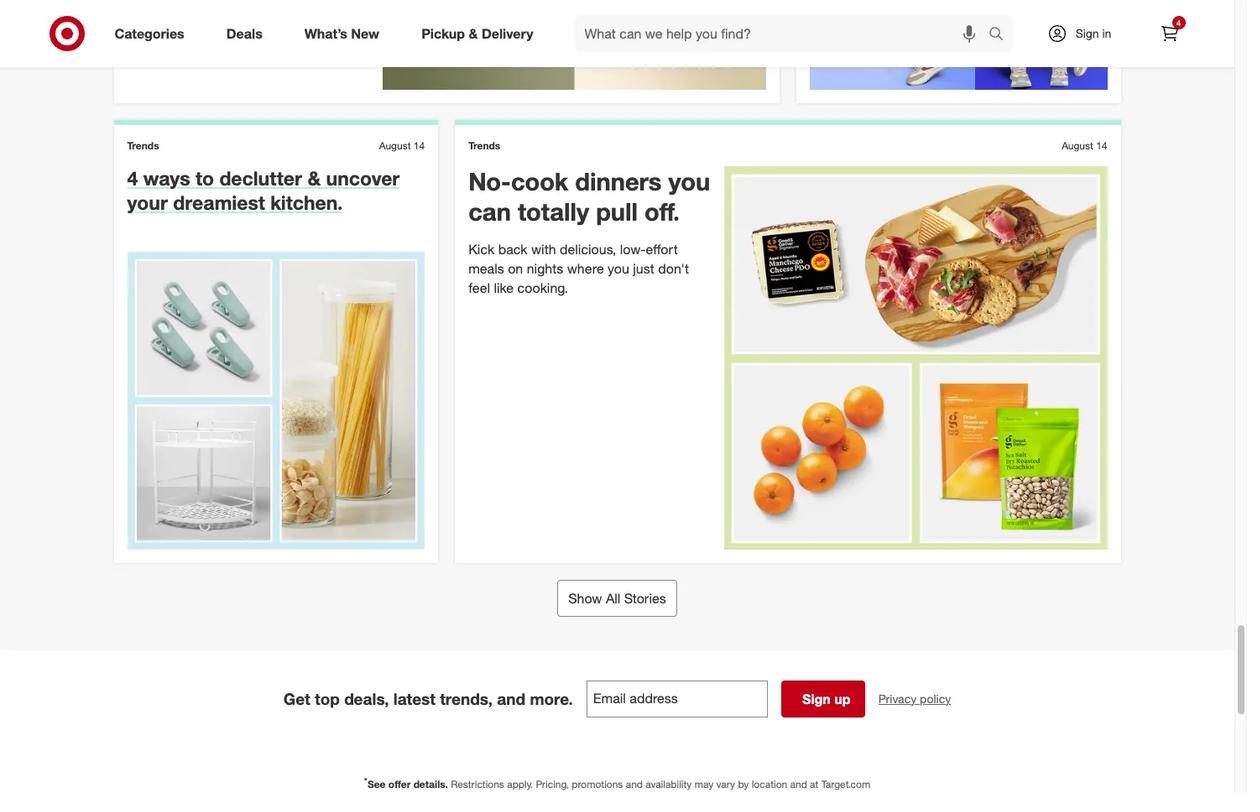Task type: describe. For each thing, give the bounding box(es) containing it.
nights
[[527, 260, 563, 277]]

pickup & delivery link
[[407, 15, 554, 52]]

& inside "4 ways to declutter & uncover your dreamiest kitchen."
[[307, 166, 321, 190]]

what's
[[304, 25, 347, 42]]

kick back with delicious, low-effort meals on nights where you just don't feel like cooking.
[[468, 241, 689, 296]]

just
[[633, 260, 654, 277]]

sign up button
[[781, 680, 865, 717]]

vary
[[716, 778, 735, 790]]

see
[[368, 778, 386, 790]]

search button
[[981, 15, 1021, 55]]

august for 4 ways to declutter & uncover your dreamiest kitchen. image
[[379, 139, 411, 152]]

trends for no-cook dinners you can totally pull off. image
[[468, 139, 500, 152]]

categories link
[[100, 15, 205, 52]]

what's new
[[304, 25, 379, 42]]

back
[[498, 241, 527, 258]]

august 14 for 4 ways to declutter & uncover your dreamiest kitchen. image
[[379, 139, 425, 152]]

you inside "kick back with delicious, low-effort meals on nights where you just don't feel like cooking."
[[608, 260, 629, 277]]

sign up
[[802, 690, 851, 707]]

sign for sign up
[[802, 690, 831, 707]]

sign in link
[[1033, 15, 1138, 52]]

pickup & delivery
[[421, 25, 533, 42]]

offer
[[388, 778, 411, 790]]

august for no-cook dinners you can totally pull off. image
[[1062, 139, 1093, 152]]

deals link
[[212, 15, 283, 52]]

delicious,
[[560, 241, 616, 258]]

effort
[[646, 241, 678, 258]]

4 for 4
[[1176, 18, 1181, 28]]

*
[[364, 775, 368, 785]]

cook
[[511, 166, 568, 196]]

availability
[[646, 778, 692, 790]]

details.
[[413, 778, 448, 790]]

with
[[531, 241, 556, 258]]

don't
[[658, 260, 689, 277]]

totally
[[518, 196, 589, 227]]

deals,
[[344, 689, 389, 708]]

off.
[[645, 196, 680, 227]]

1 horizontal spatial and
[[626, 778, 643, 790]]

stories
[[624, 590, 666, 606]]

privacy policy link
[[878, 690, 951, 707]]

meals
[[468, 260, 504, 277]]

0 horizontal spatial and
[[497, 689, 526, 708]]

get top deals, latest trends, and more.
[[283, 689, 573, 708]]

kitchen.
[[270, 190, 343, 214]]

feel
[[468, 279, 490, 296]]

top
[[315, 689, 340, 708]]

pickup
[[421, 25, 465, 42]]

august 14 for no-cook dinners you can totally pull off. image
[[1062, 139, 1107, 152]]

target.com
[[821, 778, 870, 790]]

* see offer details. restrictions apply. pricing, promotions and availability may vary by location and at target.com
[[364, 775, 870, 790]]

more.
[[530, 689, 573, 708]]

no-
[[468, 166, 511, 196]]

in
[[1102, 26, 1111, 40]]

apply.
[[507, 778, 533, 790]]



Task type: vqa. For each thing, say whether or not it's contained in the screenshot.
Target.com.
no



Task type: locate. For each thing, give the bounding box(es) containing it.
and
[[497, 689, 526, 708], [626, 778, 643, 790], [790, 778, 807, 790]]

deals
[[226, 25, 262, 42]]

0 vertical spatial sign
[[1076, 26, 1099, 40]]

declutter
[[219, 166, 302, 190]]

None text field
[[586, 680, 768, 717]]

4 right in at the right of page
[[1176, 18, 1181, 28]]

no-cook dinners you can totally pull off. image
[[724, 166, 1107, 549]]

2 august from the left
[[1062, 139, 1093, 152]]

what's new link
[[290, 15, 400, 52]]

latest
[[393, 689, 435, 708]]

1 vertical spatial &
[[307, 166, 321, 190]]

where
[[567, 260, 604, 277]]

your
[[127, 190, 168, 214]]

2 horizontal spatial and
[[790, 778, 807, 790]]

4 ways to declutter & uncover your dreamiest kitchen.
[[127, 166, 400, 214]]

1 horizontal spatial 14
[[1096, 139, 1107, 152]]

& up the kitchen.
[[307, 166, 321, 190]]

uncover
[[326, 166, 400, 190]]

trends up no-
[[468, 139, 500, 152]]

2 august 14 from the left
[[1062, 139, 1107, 152]]

0 vertical spatial you
[[668, 166, 710, 196]]

show all stories button
[[557, 580, 677, 616]]

4 ways to declutter & uncover your dreamiest kitchen. image
[[127, 252, 425, 549]]

low-
[[620, 241, 646, 258]]

4
[[1176, 18, 1181, 28], [127, 166, 138, 190]]

search
[[981, 27, 1021, 43]]

1 14 from the left
[[414, 139, 425, 152]]

0 horizontal spatial august 14
[[379, 139, 425, 152]]

no-cook dinners you can totally pull off.
[[468, 166, 710, 227]]

1 horizontal spatial 4
[[1176, 18, 1181, 28]]

august
[[379, 139, 411, 152], [1062, 139, 1093, 152]]

14
[[414, 139, 425, 152], [1096, 139, 1107, 152]]

0 horizontal spatial you
[[608, 260, 629, 277]]

show all stories
[[568, 590, 666, 606]]

august 14
[[379, 139, 425, 152], [1062, 139, 1107, 152]]

4 for 4 ways to declutter & uncover your dreamiest kitchen.
[[127, 166, 138, 190]]

1 horizontal spatial august 14
[[1062, 139, 1107, 152]]

4 inside "4 ways to declutter & uncover your dreamiest kitchen."
[[127, 166, 138, 190]]

1 vertical spatial 4
[[127, 166, 138, 190]]

may
[[695, 778, 714, 790]]

show
[[568, 590, 602, 606]]

0 horizontal spatial 4
[[127, 166, 138, 190]]

4 up your
[[127, 166, 138, 190]]

1 horizontal spatial &
[[469, 25, 478, 42]]

sign inside button
[[802, 690, 831, 707]]

and left "at"
[[790, 778, 807, 790]]

get
[[283, 689, 310, 708]]

kick
[[468, 241, 494, 258]]

location
[[752, 778, 787, 790]]

pull
[[596, 196, 638, 227]]

dreamiest
[[173, 190, 265, 214]]

trends for 4 ways to declutter & uncover your dreamiest kitchen. image
[[127, 139, 159, 152]]

4 link
[[1151, 15, 1188, 52]]

like
[[494, 279, 514, 296]]

privacy policy
[[878, 691, 951, 705]]

1 horizontal spatial you
[[668, 166, 710, 196]]

it's a cobalt blue kind of season. image
[[810, 0, 1107, 90]]

What can we help you find? suggestions appear below search field
[[574, 15, 992, 52]]

0 horizontal spatial trends
[[127, 139, 159, 152]]

0 horizontal spatial sign
[[802, 690, 831, 707]]

and left more.
[[497, 689, 526, 708]]

this fall is all about the elevated minimalism of quiet luxury. image
[[383, 0, 766, 90]]

0 horizontal spatial 14
[[414, 139, 425, 152]]

sign left up
[[802, 690, 831, 707]]

delivery
[[482, 25, 533, 42]]

1 vertical spatial sign
[[802, 690, 831, 707]]

you up off.
[[668, 166, 710, 196]]

0 vertical spatial 4
[[1176, 18, 1181, 28]]

sign in
[[1076, 26, 1111, 40]]

14 for 4 ways to declutter & uncover your dreamiest kitchen. image
[[414, 139, 425, 152]]

at
[[810, 778, 819, 790]]

pricing,
[[536, 778, 569, 790]]

you down 'low-'
[[608, 260, 629, 277]]

1 vertical spatial you
[[608, 260, 629, 277]]

1 horizontal spatial sign
[[1076, 26, 1099, 40]]

trends
[[127, 139, 159, 152], [468, 139, 500, 152]]

4 inside "link"
[[1176, 18, 1181, 28]]

promotions
[[572, 778, 623, 790]]

you
[[668, 166, 710, 196], [608, 260, 629, 277]]

1 august 14 from the left
[[379, 139, 425, 152]]

& right pickup
[[469, 25, 478, 42]]

1 august from the left
[[379, 139, 411, 152]]

sign
[[1076, 26, 1099, 40], [802, 690, 831, 707]]

&
[[469, 25, 478, 42], [307, 166, 321, 190]]

to
[[195, 166, 214, 190]]

1 trends from the left
[[127, 139, 159, 152]]

dinners
[[575, 166, 662, 196]]

ways
[[143, 166, 190, 190]]

by
[[738, 778, 749, 790]]

0 horizontal spatial august
[[379, 139, 411, 152]]

can
[[468, 196, 511, 227]]

sign for sign in
[[1076, 26, 1099, 40]]

trends up ways
[[127, 139, 159, 152]]

cooking.
[[517, 279, 568, 296]]

0 vertical spatial &
[[469, 25, 478, 42]]

and left availability
[[626, 778, 643, 790]]

0 horizontal spatial &
[[307, 166, 321, 190]]

on
[[508, 260, 523, 277]]

2 14 from the left
[[1096, 139, 1107, 152]]

14 for no-cook dinners you can totally pull off. image
[[1096, 139, 1107, 152]]

1 horizontal spatial august
[[1062, 139, 1093, 152]]

new
[[351, 25, 379, 42]]

all
[[606, 590, 621, 606]]

trends,
[[440, 689, 493, 708]]

policy
[[920, 691, 951, 705]]

up
[[834, 690, 851, 707]]

restrictions
[[451, 778, 504, 790]]

sign left in at the right of page
[[1076, 26, 1099, 40]]

privacy
[[878, 691, 917, 705]]

you inside the no-cook dinners you can totally pull off.
[[668, 166, 710, 196]]

1 horizontal spatial trends
[[468, 139, 500, 152]]

2 trends from the left
[[468, 139, 500, 152]]

categories
[[115, 25, 184, 42]]



